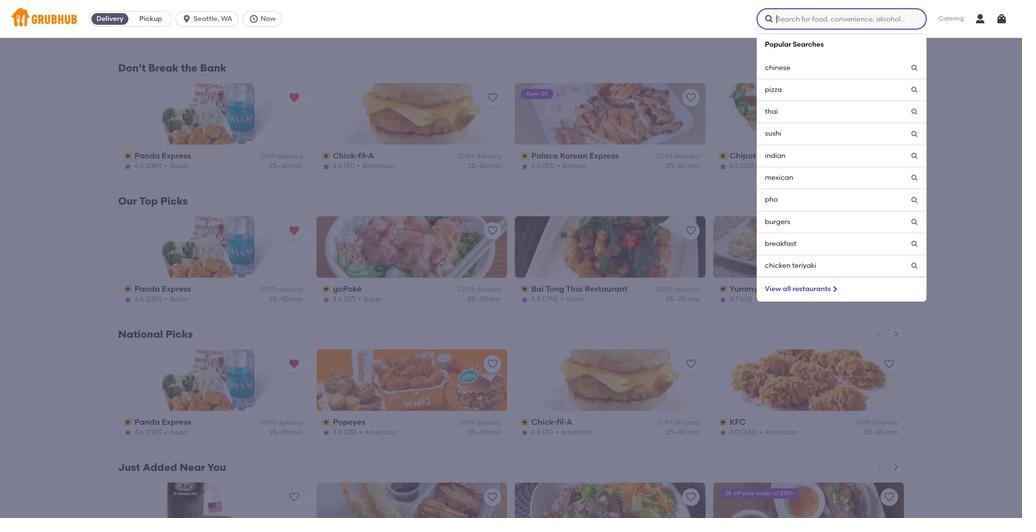 Task type: locate. For each thing, give the bounding box(es) containing it.
caret right icon image for national picks
[[893, 330, 900, 338]]

0 vertical spatial 4.6 (41)
[[333, 162, 355, 170]]

$1.99 for save this restaurant icon for chick-fil-a
[[459, 152, 474, 161]]

• asian for save this restaurant icon for yummy kitchen
[[756, 295, 779, 304]]

0 vertical spatial picks
[[161, 195, 188, 207]]

break
[[148, 62, 179, 74]]

panda for top
[[135, 284, 160, 294]]

delivery
[[97, 15, 123, 23]]

svg image
[[249, 14, 259, 24], [765, 14, 775, 24], [911, 64, 919, 72], [911, 108, 919, 116], [911, 130, 919, 138], [911, 196, 919, 204], [831, 285, 839, 293]]

bowls
[[765, 162, 784, 170]]

$20+
[[780, 490, 794, 497]]

national
[[118, 328, 163, 340]]

panda express up our top picks
[[135, 151, 191, 160]]

3 saved restaurant button from the top
[[286, 355, 303, 373]]

picks right national
[[166, 328, 193, 340]]

$2.49 for don't break the bank
[[656, 152, 673, 161]]

palace korean express
[[532, 151, 619, 160]]

0 vertical spatial saved restaurant image
[[288, 92, 300, 104]]

saved restaurant button for don't break the bank
[[286, 89, 303, 106]]

1 horizontal spatial (41)
[[542, 429, 553, 437]]

asian for saved restaurant image
[[170, 295, 188, 304]]

0 horizontal spatial chick-fil-a
[[333, 151, 374, 160]]

1 caret right icon image from the top
[[893, 330, 900, 338]]

• asian for bai tong thai restaurant save this restaurant icon
[[561, 295, 584, 304]]

mexican
[[765, 174, 794, 182]]

yummy kitchen
[[730, 284, 790, 294]]

0 vertical spatial caret left icon image
[[875, 330, 883, 338]]

4.7 (63)
[[730, 295, 753, 304]]

pickup button
[[130, 11, 171, 27]]

1 horizontal spatial 4.6 (41)
[[531, 429, 553, 437]]

save this restaurant image
[[685, 92, 697, 104], [884, 92, 896, 104], [487, 225, 499, 237], [685, 358, 697, 370], [884, 358, 896, 370], [288, 492, 300, 503], [685, 492, 697, 503]]

earn $5
[[527, 90, 548, 97]]

panda
[[135, 151, 160, 160], [135, 284, 160, 294], [135, 418, 160, 427]]

4.0 left (82)
[[531, 162, 541, 170]]

0 vertical spatial saved restaurant button
[[286, 89, 303, 106]]

save this restaurant image
[[487, 92, 499, 104], [685, 225, 697, 237], [884, 225, 896, 237], [487, 358, 499, 370], [487, 492, 499, 503], [884, 492, 896, 503]]

svg image for mexican
[[911, 174, 919, 182]]

1 vertical spatial a
[[567, 418, 573, 427]]

0 vertical spatial panda
[[135, 151, 160, 160]]

$1.99 delivery for saved restaurant image
[[261, 286, 303, 294]]

1 vertical spatial panda
[[135, 284, 160, 294]]

breakfast
[[124, 29, 155, 37]]

svg image
[[975, 13, 987, 25], [996, 13, 1008, 25], [182, 14, 192, 24], [911, 86, 919, 94], [911, 152, 919, 160], [911, 174, 919, 182], [911, 218, 919, 226], [911, 240, 919, 248], [911, 262, 919, 270]]

(289) for chick-fil-a
[[146, 162, 162, 170]]

save this restaurant image for popeyes
[[487, 358, 499, 370]]

korean
[[560, 151, 588, 160], [563, 162, 586, 170]]

$5 left the off
[[725, 490, 732, 497]]

0 horizontal spatial 4.6 (41)
[[333, 162, 355, 170]]

25–40 min
[[468, 29, 502, 37], [269, 162, 303, 170], [468, 162, 502, 170], [666, 162, 700, 170], [865, 162, 899, 170], [269, 295, 303, 304], [468, 295, 502, 304], [666, 295, 700, 304], [865, 295, 899, 304], [269, 429, 303, 437], [468, 429, 502, 437], [666, 429, 700, 437]]

$2.49 delivery for don't break the bank
[[656, 152, 700, 161]]

1 saved restaurant button from the top
[[286, 89, 303, 106]]

restaurants
[[793, 285, 831, 293]]

40–55
[[269, 29, 289, 37]]

bai
[[532, 284, 544, 294]]

panda express up added
[[135, 418, 191, 427]]

1 vertical spatial (41)
[[542, 429, 553, 437]]

0 vertical spatial a
[[368, 151, 374, 160]]

panda express
[[135, 151, 191, 160], [135, 284, 191, 294], [135, 418, 191, 427]]

thai
[[765, 108, 778, 116]]

4.0 for kfc
[[730, 429, 740, 437]]

2 saved restaurant button from the top
[[286, 222, 303, 240]]

4.9 (202)
[[730, 162, 757, 170]]

star icon image
[[323, 30, 330, 37], [124, 163, 132, 171], [323, 163, 330, 171], [521, 163, 529, 171], [720, 163, 727, 171], [124, 296, 132, 304], [323, 296, 330, 304], [521, 296, 529, 304], [720, 296, 727, 304], [124, 429, 132, 437], [323, 429, 330, 437], [521, 429, 529, 437], [720, 429, 727, 437]]

1 horizontal spatial 4.0
[[730, 429, 740, 437]]

panda express for break
[[135, 151, 191, 160]]

40–55 min
[[269, 29, 303, 37]]

1 vertical spatial saved restaurant image
[[288, 358, 300, 370]]

list box
[[0, 34, 1023, 519], [757, 34, 927, 302]]

panda for break
[[135, 151, 160, 160]]

0 vertical spatial chick-
[[333, 151, 358, 160]]

$1.99 delivery
[[261, 152, 303, 161], [459, 152, 502, 161], [261, 286, 303, 294], [261, 419, 303, 427], [459, 419, 502, 427], [658, 419, 700, 427], [856, 419, 899, 427]]

of
[[773, 490, 779, 497]]

2 panda from the top
[[135, 284, 160, 294]]

panda express for top
[[135, 284, 191, 294]]

subscription pass image
[[124, 153, 133, 160], [124, 286, 133, 293], [323, 286, 331, 293], [720, 286, 728, 293], [124, 419, 133, 426], [521, 419, 530, 426], [720, 419, 728, 426]]

the
[[181, 62, 198, 74]]

teriyaki
[[793, 262, 817, 270]]

fil-
[[358, 151, 368, 160], [557, 418, 567, 427]]

kitchen
[[760, 284, 790, 294]]

1 horizontal spatial fil-
[[557, 418, 567, 427]]

off
[[733, 490, 741, 497]]

2 caret left icon image from the top
[[875, 463, 883, 471]]

• american
[[357, 162, 395, 170], [359, 429, 397, 437], [556, 429, 593, 437], [760, 429, 798, 437]]

save this restaurant image for bai tong thai restaurant
[[685, 225, 697, 237]]

don't
[[118, 62, 146, 74]]

indian
[[765, 152, 786, 160]]

• asian for chick-fil-a saved restaurant icon
[[165, 162, 188, 170]]

subscription pass image
[[124, 20, 133, 26], [323, 153, 331, 160], [521, 153, 530, 160], [720, 153, 728, 160], [521, 286, 530, 293], [323, 419, 331, 426]]

3 panda from the top
[[135, 418, 160, 427]]

0 vertical spatial $5
[[541, 90, 548, 97]]

subscription pass image for chick-fil-a
[[323, 153, 331, 160]]

4.0 down kfc
[[730, 429, 740, 437]]

2 caret right icon image from the top
[[893, 463, 900, 471]]

saved restaurant image for chick-fil-a
[[288, 92, 300, 104]]

express for popeyes
[[162, 418, 191, 427]]

$1.99 for chick-fil-a saved restaurant icon
[[261, 152, 276, 161]]

saved restaurant image
[[288, 225, 300, 237]]

caret right icon image down 20–35 min
[[893, 463, 900, 471]]

1 vertical spatial chick-
[[532, 418, 557, 427]]

panda up added
[[135, 418, 160, 427]]

picks right the top
[[161, 195, 188, 207]]

save this restaurant image for yummy kitchen
[[884, 225, 896, 237]]

0 horizontal spatial 4.0
[[531, 162, 541, 170]]

$5 off your order of $20+
[[725, 490, 794, 497]]

caret left icon image down 20–35 min
[[875, 463, 883, 471]]

4.0 (82)
[[531, 162, 555, 170]]

korean down palace korean express
[[563, 162, 586, 170]]

express for chick-fil-a
[[162, 151, 191, 160]]

$2.49 delivery for our top picks
[[656, 286, 700, 294]]

1 vertical spatial 4.6 (41)
[[531, 429, 553, 437]]

order
[[756, 490, 772, 497]]

delivery
[[278, 19, 303, 27], [278, 152, 303, 161], [476, 152, 502, 161], [674, 152, 700, 161], [278, 286, 303, 294], [476, 286, 502, 294], [674, 286, 700, 294], [873, 286, 899, 294], [278, 419, 303, 427], [476, 419, 502, 427], [674, 419, 700, 427], [873, 419, 899, 427]]

panda express up national picks
[[135, 284, 191, 294]]

1 saved restaurant image from the top
[[288, 92, 300, 104]]

chipotle link
[[720, 151, 899, 162]]

1 panda express from the top
[[135, 151, 191, 160]]

chick-fil-a
[[333, 151, 374, 160], [532, 418, 573, 427]]

$2.49 for our top picks
[[656, 286, 673, 294]]

korean up • korean
[[560, 151, 588, 160]]

svg image for chicken teriyaki
[[911, 262, 919, 270]]

searches
[[793, 40, 824, 49]]

4.6 (289)
[[333, 29, 361, 37], [134, 162, 162, 170], [134, 295, 162, 304], [134, 429, 162, 437]]

(344)
[[741, 429, 758, 437]]

caret right icon image down $3.49 delivery
[[893, 330, 900, 338]]

$1.99 delivery for chick-fil-a saved restaurant icon
[[261, 152, 303, 161]]

korean for palace
[[560, 151, 588, 160]]

4.9
[[730, 162, 739, 170]]

1 horizontal spatial chick-
[[532, 418, 557, 427]]

1 vertical spatial korean
[[563, 162, 586, 170]]

express for gopoké
[[162, 284, 191, 294]]

korean for •
[[563, 162, 586, 170]]

caret left icon image down $3.49 delivery
[[875, 330, 883, 338]]

4.6 (57)
[[333, 295, 356, 304]]

1 panda from the top
[[135, 151, 160, 160]]

0 vertical spatial caret right icon image
[[893, 330, 900, 338]]

0 vertical spatial (41)
[[344, 162, 355, 170]]

(202)
[[741, 162, 757, 170]]

popular searches
[[765, 40, 824, 49]]

now button
[[243, 11, 286, 27]]

1 vertical spatial chick-fil-a
[[532, 418, 573, 427]]

(41)
[[344, 162, 355, 170], [542, 429, 553, 437]]

0 vertical spatial 4.0
[[531, 162, 541, 170]]

Search for food, convenience, alcohol... search field
[[757, 8, 927, 30]]

svg image inside now button
[[249, 14, 259, 24]]

svg image for breakfast
[[911, 240, 919, 248]]

subscription pass image for chipotle
[[720, 153, 728, 160]]

2 vertical spatial saved restaurant button
[[286, 355, 303, 373]]

0 vertical spatial korean
[[560, 151, 588, 160]]

subscription pass image inside "chipotle" link
[[720, 153, 728, 160]]

4.6 (289) for chick-fil-a
[[134, 162, 162, 170]]

express
[[162, 151, 191, 160], [590, 151, 619, 160], [162, 284, 191, 294], [162, 418, 191, 427]]

gopoké
[[333, 284, 362, 294]]

panda up the top
[[135, 151, 160, 160]]

seattle, wa button
[[176, 11, 243, 27]]

4.0
[[531, 162, 541, 170], [730, 429, 740, 437]]

20–35
[[865, 429, 885, 437]]

picks
[[161, 195, 188, 207], [166, 328, 193, 340]]

2 vertical spatial panda
[[135, 418, 160, 427]]

svg image inside "seattle, wa" button
[[182, 14, 192, 24]]

1 vertical spatial caret right icon image
[[893, 463, 900, 471]]

saved restaurant button
[[286, 89, 303, 106], [286, 222, 303, 240], [286, 355, 303, 373]]

save this restaurant image for chick-fil-a
[[487, 92, 499, 104]]

• asian
[[363, 29, 387, 37], [165, 162, 188, 170], [165, 295, 188, 304], [359, 295, 382, 304], [561, 295, 584, 304], [756, 295, 779, 304], [165, 429, 188, 437]]

delivery button
[[90, 11, 130, 27]]

saved restaurant image
[[288, 92, 300, 104], [288, 358, 300, 370]]

$2.49 delivery
[[656, 152, 700, 161], [458, 286, 502, 294], [656, 286, 700, 294]]

1 horizontal spatial $5
[[725, 490, 732, 497]]

0 vertical spatial panda express
[[135, 151, 191, 160]]

1 horizontal spatial a
[[567, 418, 573, 427]]

$5 right earn
[[541, 90, 548, 97]]

0 vertical spatial fil-
[[358, 151, 368, 160]]

panda up national
[[135, 284, 160, 294]]

1 list box from the left
[[0, 34, 1023, 519]]

caret right icon image
[[893, 330, 900, 338], [893, 463, 900, 471]]

1 vertical spatial 4.0
[[730, 429, 740, 437]]

american
[[363, 162, 395, 170], [364, 429, 397, 437], [561, 429, 593, 437], [765, 429, 798, 437]]

2 vertical spatial panda express
[[135, 418, 191, 427]]

$7.49
[[260, 19, 276, 27]]

palace
[[532, 151, 559, 160]]

don't break the bank
[[118, 62, 226, 74]]

2 panda express from the top
[[135, 284, 191, 294]]

bento
[[160, 18, 183, 27]]

chick-
[[333, 151, 358, 160], [532, 418, 557, 427]]

$5
[[541, 90, 548, 97], [725, 490, 732, 497]]

a
[[368, 151, 374, 160], [567, 418, 573, 427]]

1 vertical spatial $5
[[725, 490, 732, 497]]

2 saved restaurant image from the top
[[288, 358, 300, 370]]

main navigation navigation
[[0, 0, 1023, 519]]

25–40
[[468, 29, 488, 37], [269, 162, 289, 170], [468, 162, 488, 170], [666, 162, 686, 170], [865, 162, 885, 170], [269, 295, 289, 304], [468, 295, 488, 304], [666, 295, 686, 304], [865, 295, 885, 304], [269, 429, 289, 437], [468, 429, 488, 437], [666, 429, 686, 437]]

1 vertical spatial caret left icon image
[[875, 463, 883, 471]]

sodo
[[135, 18, 158, 27]]

caret left icon image
[[875, 330, 883, 338], [875, 463, 883, 471]]

2 list box from the left
[[757, 34, 927, 302]]

our
[[118, 195, 137, 207]]

1 vertical spatial panda express
[[135, 284, 191, 294]]

0 horizontal spatial (41)
[[344, 162, 355, 170]]

svg image for indian
[[911, 152, 919, 160]]

asian
[[368, 29, 387, 37], [170, 162, 188, 170], [170, 295, 188, 304], [364, 295, 382, 304], [566, 295, 584, 304], [761, 295, 779, 304], [170, 429, 188, 437]]

1 caret left icon image from the top
[[875, 330, 883, 338]]

$1.99 delivery for save this restaurant icon associated with popeyes
[[459, 419, 502, 427]]

1 vertical spatial fil-
[[557, 418, 567, 427]]

$2.49
[[656, 152, 673, 161], [458, 286, 474, 294], [656, 286, 673, 294]]

0 horizontal spatial $5
[[541, 90, 548, 97]]

1 vertical spatial saved restaurant button
[[286, 222, 303, 240]]



Task type: describe. For each thing, give the bounding box(es) containing it.
4.0 for palace korean express
[[531, 162, 541, 170]]

just added near you
[[118, 461, 226, 474]]

0 horizontal spatial a
[[368, 151, 374, 160]]

burgers
[[765, 218, 791, 226]]

wa
[[221, 15, 233, 23]]

• bowls
[[760, 162, 784, 170]]

svg image for pizza
[[911, 86, 919, 94]]

bank
[[200, 62, 226, 74]]

3.8 (28)
[[333, 429, 357, 437]]

caret right icon image for just added near you
[[893, 463, 900, 471]]

subscription pass image for palace korean express
[[521, 153, 530, 160]]

(28)
[[344, 429, 357, 437]]

earn
[[527, 90, 540, 97]]

pizza
[[765, 86, 782, 94]]

tong
[[546, 284, 565, 294]]

asian for saved restaurant icon associated with popeyes
[[170, 429, 188, 437]]

3.8
[[333, 429, 342, 437]]

1 horizontal spatial chick-fil-a
[[532, 418, 573, 427]]

your
[[742, 490, 755, 497]]

top
[[139, 195, 158, 207]]

yummy
[[730, 284, 758, 294]]

(794)
[[543, 295, 558, 304]]

restaurant
[[585, 284, 628, 294]]

national picks
[[118, 328, 193, 340]]

popeyes
[[333, 418, 365, 427]]

chicken
[[765, 262, 791, 270]]

0 vertical spatial chick-fil-a
[[333, 151, 374, 160]]

4.0 (344)
[[730, 429, 758, 437]]

caret left icon image for just added near you
[[875, 463, 883, 471]]

you
[[208, 461, 226, 474]]

4.6 (289) for gopoké
[[134, 295, 162, 304]]

kfc
[[730, 418, 746, 427]]

1 vertical spatial picks
[[166, 328, 193, 340]]

svg image for burgers
[[911, 218, 919, 226]]

• asian for saved restaurant icon associated with popeyes
[[165, 429, 188, 437]]

(82)
[[543, 162, 555, 170]]

$3.49 delivery
[[855, 286, 899, 294]]

chipotle
[[730, 151, 763, 160]]

asian for chick-fil-a saved restaurant icon
[[170, 162, 188, 170]]

now
[[261, 15, 276, 23]]

20–35 min
[[865, 429, 899, 437]]

$1.99 for saved restaurant image
[[261, 286, 276, 294]]

4.8 (794)
[[531, 295, 558, 304]]

saved restaurant button for our top picks
[[286, 222, 303, 240]]

(63)
[[740, 295, 753, 304]]

added
[[143, 461, 177, 474]]

sushi
[[765, 130, 782, 138]]

$1.99 delivery for save this restaurant icon for chick-fil-a
[[459, 152, 502, 161]]

view
[[765, 285, 782, 293]]

near
[[180, 461, 205, 474]]

$1.99 for save this restaurant icon associated with popeyes
[[459, 419, 474, 427]]

(289) for gopoké
[[146, 295, 162, 304]]

view all restaurants
[[765, 285, 831, 293]]

0 horizontal spatial fil-
[[358, 151, 368, 160]]

4.8
[[531, 295, 541, 304]]

all
[[783, 285, 791, 293]]

0 horizontal spatial chick-
[[333, 151, 358, 160]]

$1.99 for saved restaurant icon associated with popeyes
[[261, 419, 276, 427]]

3 panda express from the top
[[135, 418, 191, 427]]

popular
[[765, 40, 792, 49]]

$7.49 delivery
[[260, 19, 303, 27]]

seattle,
[[194, 15, 219, 23]]

$3.49
[[855, 286, 871, 294]]

subscription pass image for sodo bento
[[124, 20, 133, 26]]

pickup
[[139, 15, 162, 23]]

chinese
[[765, 64, 791, 72]]

thai
[[566, 284, 583, 294]]

saved restaurant image for popeyes
[[288, 358, 300, 370]]

(289) for popeyes
[[146, 429, 162, 437]]

pho
[[765, 196, 778, 204]]

(57)
[[344, 295, 356, 304]]

4.7
[[730, 295, 739, 304]]

caret left icon image for national picks
[[875, 330, 883, 338]]

our top picks
[[118, 195, 188, 207]]

list box inside main navigation navigation
[[757, 34, 927, 302]]

seattle, wa
[[194, 15, 233, 23]]

catering
[[939, 15, 964, 22]]

• korean
[[558, 162, 586, 170]]

breakfast
[[765, 240, 797, 248]]

just
[[118, 461, 140, 474]]

asian for bai tong thai restaurant save this restaurant icon
[[566, 295, 584, 304]]

• asian for saved restaurant image
[[165, 295, 188, 304]]

asian for save this restaurant icon for yummy kitchen
[[761, 295, 779, 304]]

bai tong thai restaurant
[[532, 284, 628, 294]]

4.6 (289) for popeyes
[[134, 429, 162, 437]]

subscription pass image for popeyes
[[323, 419, 331, 426]]

chicken teriyaki
[[765, 262, 817, 270]]

sodo bento
[[135, 18, 183, 27]]

catering button
[[932, 8, 971, 30]]

$1.99 delivery for saved restaurant icon associated with popeyes
[[261, 419, 303, 427]]

subscription pass image for bai tong thai restaurant
[[521, 286, 530, 293]]



Task type: vqa. For each thing, say whether or not it's contained in the screenshot.
left Chick-
yes



